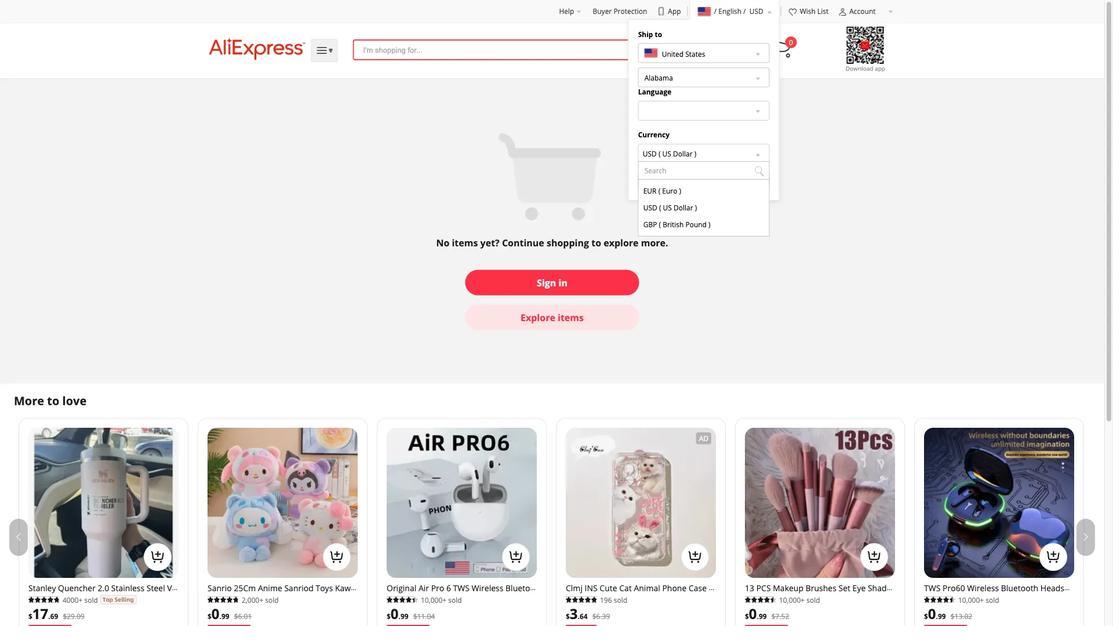 Task type: vqa. For each thing, say whether or not it's contained in the screenshot.


Task type: locate. For each thing, give the bounding box(es) containing it.
s inside stanley quencher 2.0  stainless steel va cuum insulated tumbler with lid and s traw 40oz thermal travel mug coffee h ot cup
[[171, 594, 176, 605]]

99 for mas
[[222, 612, 230, 621]]

1 99 from the left
[[222, 612, 230, 621]]

196 sold
[[600, 595, 628, 605]]

bluetooth up cancelling
[[1002, 583, 1039, 594]]

sold for $ 0 . 99 $6.01
[[265, 595, 279, 605]]

sold for $ 3 . 64 $6.39
[[614, 595, 628, 605]]

6 $ from the left
[[925, 612, 929, 621]]

7
[[616, 606, 621, 617]]

to left love
[[47, 393, 59, 409]]

2 10,000+ sold from the left
[[780, 595, 821, 605]]

0 for 13 pcs makeup brushes set eye shado w foundation women cosmetic brush eyeshadow blush beauty soft make up tools bag
[[749, 605, 757, 623]]

pro60
[[943, 583, 966, 594]]

up
[[882, 606, 893, 617]]

99 inside $ 0 . 99 $13.02
[[939, 612, 946, 621]]

sold down the brushes
[[807, 595, 821, 605]]

10,000+
[[421, 595, 447, 605], [780, 595, 805, 605], [959, 595, 984, 605]]

. inside $ 0 . 99 $13.02
[[937, 612, 939, 621]]

bluetooth
[[1002, 583, 1039, 594], [936, 606, 974, 617]]

1 vertical spatial items
[[558, 311, 584, 324]]

) right pound
[[709, 220, 711, 229]]

( down eur (  euro  )
[[659, 203, 662, 212]]

mini
[[490, 594, 506, 605], [654, 594, 671, 605]]

1 s from the left
[[171, 594, 176, 605]]

3 10,000+ sold from the left
[[959, 595, 1000, 605]]

items for no
[[452, 237, 478, 249]]

1 horizontal spatial headset
[[1041, 583, 1072, 594]]

10,000+ for blush
[[780, 595, 805, 605]]

1 vertical spatial us
[[663, 203, 672, 212]]

13 down cute
[[605, 594, 614, 605]]

1 vertical spatial dollar
[[674, 203, 694, 212]]

headset up ster
[[1041, 583, 1072, 594]]

xr
[[573, 606, 582, 617]]

2 99 from the left
[[401, 612, 409, 621]]

99 inside $ 0 . 99 $11.04
[[401, 612, 409, 621]]

0 vertical spatial to
[[655, 29, 663, 39]]

ster
[[1056, 594, 1071, 605]]

1 horizontal spatial /
[[744, 6, 746, 16]]

) up pound
[[695, 203, 697, 212]]

5 $ from the left
[[745, 612, 749, 621]]

$ for $ 0 . 99 $11.04
[[387, 612, 391, 621]]

. for $ 0 . 99 $11.04
[[399, 612, 401, 621]]

ma
[[702, 594, 714, 605]]

0 horizontal spatial 13
[[605, 594, 614, 605]]

gbp
[[644, 220, 657, 229]]

pro up 8
[[616, 594, 629, 605]]

10,000+ up $13.02
[[959, 595, 984, 605]]

steel
[[147, 583, 165, 594]]

usd for usd (  us dollar  )
[[644, 203, 658, 212]]

apple
[[502, 606, 524, 617]]

. inside $ 0 . 99 $7.52
[[757, 612, 759, 621]]

1 vertical spatial usd
[[643, 149, 657, 158]]

2 . from the left
[[220, 612, 222, 621]]

$ 3 . 64 $6.39
[[566, 605, 610, 623]]

ctive
[[566, 617, 584, 626]]

) up search text field
[[695, 149, 697, 158]]

app link
[[657, 6, 681, 17]]

explore items
[[521, 311, 584, 324]]

usd up gbp
[[644, 203, 658, 212]]

$ inside $ 0 . 99 $6.01
[[208, 612, 212, 621]]

x left xs at the bottom of page
[[684, 594, 689, 605]]

air down cancelling
[[1018, 606, 1029, 617]]

with up eo
[[925, 594, 941, 605]]

$
[[28, 612, 32, 621], [208, 612, 212, 621], [387, 612, 391, 621], [566, 612, 570, 621], [745, 612, 749, 621], [925, 612, 929, 621]]

99 right oft
[[222, 612, 230, 621]]

99 right eo
[[939, 612, 946, 621]]

va
[[167, 583, 177, 594]]

10,000+ sold
[[421, 595, 462, 605], [780, 595, 821, 605], [959, 595, 1000, 605]]

0 horizontal spatial wireless
[[472, 583, 504, 594]]

)
[[695, 149, 697, 158], [680, 186, 682, 196], [695, 203, 697, 212], [709, 220, 711, 229]]

bluetooth down 'mic'
[[936, 606, 974, 617]]

1 horizontal spatial pro
[[616, 594, 629, 605]]

download app image
[[831, 24, 901, 73]]

usd (  us dollar  )
[[644, 203, 697, 212]]

10,000+ down makeup
[[780, 595, 805, 605]]

1 vertical spatial earbuds
[[408, 617, 440, 626]]

makeup
[[773, 583, 804, 594]]

0 vertical spatial air
[[419, 583, 429, 594]]

mini up 'android'
[[490, 594, 506, 605]]

6 sold from the left
[[986, 595, 1000, 605]]

earbuds inside "original air pro 6 tws wireless bluetoo th earphones headphones mini earpon e headset for xiaomi android apple ip hone earbuds"
[[408, 617, 440, 626]]

1 sold from the left
[[84, 595, 98, 605]]

tws left pro60 at the bottom of page
[[925, 583, 941, 594]]

pro down cancelling
[[1031, 606, 1044, 617]]

mug
[[126, 606, 143, 617]]

1 horizontal spatial tws
[[925, 583, 941, 594]]

1 vertical spatial to
[[592, 237, 602, 249]]

2 soft from the left
[[842, 606, 857, 617]]

0 vertical spatial us
[[663, 149, 672, 158]]

phone
[[663, 583, 687, 594]]

5 sold from the left
[[807, 595, 821, 605]]

soft inside clmj ins cute cat animal phone case f or iphone 13 pro 11 12 mini 14 x xs ma x xr se 2020 7 8 plus soft silicone prote ctive cover
[[648, 606, 663, 617]]

explore
[[521, 311, 556, 324]]

2 mini from the left
[[654, 594, 671, 605]]

items right no
[[452, 237, 478, 249]]

3 10,000+ from the left
[[959, 595, 984, 605]]

10,000+ sold down the 6
[[421, 595, 462, 605]]

dollar up "gbp (  british pound  )" at right top
[[674, 203, 694, 212]]

0 horizontal spatial pro
[[431, 583, 444, 594]]

ot
[[28, 617, 36, 626]]

cover
[[586, 617, 608, 626]]

air right the original
[[419, 583, 429, 594]]

animals
[[250, 606, 280, 617]]

0
[[790, 37, 793, 47], [212, 605, 220, 623], [391, 605, 399, 623], [749, 605, 757, 623], [929, 605, 937, 623]]

2 10,000+ from the left
[[780, 595, 805, 605]]

animal
[[634, 583, 661, 594]]

1 with from the left
[[123, 594, 139, 605]]

0 right i
[[212, 605, 220, 623]]

account link
[[838, 6, 894, 17]]

0 horizontal spatial 10,000+
[[421, 595, 447, 605]]

mic
[[943, 594, 956, 605]]

mini left 14
[[654, 594, 671, 605]]

items inside 'link'
[[558, 311, 584, 324]]

1 horizontal spatial x
[[684, 594, 689, 605]]

0 vertical spatial bluetooth
[[1002, 583, 1039, 594]]

13 up w at right
[[745, 583, 755, 594]]

prote
[[696, 606, 716, 617]]

headphones inside "original air pro 6 tws wireless bluetoo th earphones headphones mini earpon e headset for xiaomi android apple ip hone earbuds"
[[440, 594, 488, 605]]

4 99 from the left
[[939, 612, 946, 621]]

99 inside $ 0 . 99 $7.52
[[759, 612, 767, 621]]

. inside the $ 17 . 69 $29.09
[[48, 612, 50, 621]]

2 vertical spatial usd
[[644, 203, 658, 212]]

sold up thermal
[[84, 595, 98, 605]]

sold for $ 0 . 99 $13.02
[[986, 595, 1000, 605]]

5 . from the left
[[757, 612, 759, 621]]

eye
[[853, 583, 866, 594]]

headphones down 'mic'
[[946, 617, 994, 626]]

us down euro
[[663, 203, 672, 212]]

) right euro
[[680, 186, 682, 196]]

1 horizontal spatial items
[[558, 311, 584, 324]]

. inside $ 0 . 99 $6.01
[[220, 612, 222, 621]]

196
[[600, 595, 612, 605]]

stainless
[[111, 583, 145, 594]]

earbuds up $13.02
[[958, 594, 989, 605]]

0 down the original
[[391, 605, 399, 623]]

1 horizontal spatial soft
[[842, 606, 857, 617]]

) for gbp (  british pound  )
[[709, 220, 711, 229]]

lid
[[141, 594, 153, 605]]

10,000+ up for
[[421, 595, 447, 605]]

1 horizontal spatial with
[[925, 594, 941, 605]]

1 soft from the left
[[648, 606, 663, 617]]

4 sold from the left
[[614, 595, 628, 605]]

( right eur
[[659, 186, 661, 196]]

brush
[[868, 594, 890, 605]]

plushie
[[299, 606, 326, 617]]

usd
[[750, 6, 764, 16], [643, 149, 657, 158], [644, 203, 658, 212]]

2 horizontal spatial pro
[[1031, 606, 1044, 617]]

13 pcs makeup brushes set eye shado w foundation women cosmetic brush eyeshadow blush beauty soft make up tools bag
[[745, 583, 893, 626]]

with
[[123, 594, 139, 605], [925, 594, 941, 605]]

. inside the $ 3 . 64 $6.39
[[578, 612, 580, 621]]

wireless up the noise
[[968, 583, 1000, 594]]

1 horizontal spatial mini
[[654, 594, 671, 605]]

$ for $ 0 . 99 $7.52
[[745, 612, 749, 621]]

pro left the 6
[[431, 583, 444, 594]]

$ inside $ 0 . 99 $7.52
[[745, 612, 749, 621]]

1 vertical spatial headphones
[[946, 617, 994, 626]]

/
[[714, 6, 717, 16], [744, 6, 746, 16]]

1 . from the left
[[48, 612, 50, 621]]

x right pillow
[[353, 606, 358, 617]]

10,000+ for headset
[[421, 595, 447, 605]]

99 inside $ 0 . 99 $6.01
[[222, 612, 230, 621]]

. for $ 3 . 64 $6.39
[[578, 612, 580, 621]]

1 horizontal spatial wireless
[[968, 583, 1000, 594]]

0 horizontal spatial headset
[[394, 606, 425, 617]]

1 horizontal spatial air
[[1018, 606, 1029, 617]]

stuffed
[[220, 606, 248, 617]]

( right gbp
[[659, 220, 661, 229]]

/ right the english
[[744, 6, 746, 16]]

2 horizontal spatial 10,000+
[[959, 595, 984, 605]]

0 vertical spatial headset
[[1041, 583, 1072, 594]]

) for usd (  us dollar  )
[[695, 203, 697, 212]]

3 99 from the left
[[759, 612, 767, 621]]

anime
[[258, 583, 282, 594]]

I'm shopping for... text field
[[363, 41, 750, 59]]

headset up hone
[[394, 606, 425, 617]]

coffee
[[145, 606, 170, 617]]

0 left 'mic'
[[929, 605, 937, 623]]

2 with from the left
[[925, 594, 941, 605]]

earbuds down for
[[408, 617, 440, 626]]

s up the h
[[171, 594, 176, 605]]

1 vertical spatial air
[[1018, 606, 1029, 617]]

1 horizontal spatial earphones
[[976, 606, 1016, 617]]

original air pro 6 tws wireless bluetoo th earphones headphones mini earpon e headset for xiaomi android apple ip hone earbuds
[[387, 583, 536, 626]]

0 left the bag
[[749, 605, 757, 623]]

99 for bag
[[759, 612, 767, 621]]

$ left cup
[[28, 612, 32, 621]]

1 wireless from the left
[[472, 583, 504, 594]]

0 horizontal spatial bluetooth
[[936, 606, 974, 617]]

usd down "currency"
[[643, 149, 657, 158]]

to
[[655, 29, 663, 39], [592, 237, 602, 249], [47, 393, 59, 409]]

10,000+ sold up blush
[[780, 595, 821, 605]]

app
[[668, 6, 681, 16]]

0 down size image
[[790, 37, 793, 47]]

united states link
[[638, 43, 770, 63]]

earphones up the $11.04
[[397, 594, 437, 605]]

plush
[[330, 594, 351, 605]]

more to love
[[14, 393, 87, 409]]

1 horizontal spatial 13
[[745, 583, 755, 594]]

99 right the e
[[401, 612, 409, 621]]

buyer protection link
[[593, 6, 648, 16]]

0 horizontal spatial 10,000+ sold
[[421, 595, 462, 605]]

1 horizontal spatial 10,000+ sold
[[780, 595, 821, 605]]

1 tws from the left
[[453, 583, 470, 594]]

2 $ from the left
[[208, 612, 212, 621]]

0 horizontal spatial air
[[419, 583, 429, 594]]

0 vertical spatial items
[[452, 237, 478, 249]]

1 horizontal spatial earbuds
[[958, 594, 989, 605]]

sanrio
[[208, 583, 232, 594]]

3 sold from the left
[[449, 595, 462, 605]]

$ down th
[[387, 612, 391, 621]]

2 wireless from the left
[[968, 583, 1000, 594]]

1 10,000+ sold from the left
[[421, 595, 462, 605]]

headset
[[1041, 583, 1072, 594], [394, 606, 425, 617]]

$ inside the $ 3 . 64 $6.39
[[566, 612, 570, 621]]

11
[[632, 594, 641, 605]]

ship
[[638, 29, 653, 39]]

1 vertical spatial bluetooth
[[936, 606, 974, 617]]

4 . from the left
[[578, 612, 580, 621]]

3 . from the left
[[399, 612, 401, 621]]

0 horizontal spatial x
[[353, 606, 358, 617]]

to right ship
[[655, 29, 663, 39]]

2 horizontal spatial 10,000+ sold
[[959, 595, 1000, 605]]

0 horizontal spatial headphones
[[440, 594, 488, 605]]

sold down the anime
[[265, 595, 279, 605]]

xiaomi
[[442, 606, 467, 617]]

pro
[[431, 583, 444, 594], [616, 594, 629, 605], [1031, 606, 1044, 617]]

explore items link
[[466, 305, 640, 330]]

( down "currency"
[[659, 149, 661, 158]]

. inside $ 0 . 99 $11.04
[[399, 612, 401, 621]]

3 $ from the left
[[387, 612, 391, 621]]

headphones up xiaomi
[[440, 594, 488, 605]]

usd ( us dollar )
[[643, 149, 697, 158]]

1 10,000+ from the left
[[421, 595, 447, 605]]

sold up xiaomi
[[449, 595, 462, 605]]

$ left xr
[[566, 612, 570, 621]]

0 horizontal spatial earphones
[[397, 594, 437, 605]]

$ 0 . 99 $13.02
[[925, 605, 973, 623]]

10,000+ sold for earphones
[[421, 595, 462, 605]]

0 link
[[773, 37, 797, 58]]

0 horizontal spatial mini
[[490, 594, 506, 605]]

sold for $ 0 . 99 $11.04
[[449, 595, 462, 605]]

eur (  euro  )
[[644, 186, 682, 196]]

sold left cancelling
[[986, 595, 1000, 605]]

0 horizontal spatial items
[[452, 237, 478, 249]]

( for usd ( us dollar )
[[659, 149, 661, 158]]

wireless inside tws pro60 wireless bluetooth headset with mic earbuds noise cancelling ster eo bluetooth earphones air pro 60 wir eless headphones
[[968, 583, 1000, 594]]

10,000+ sold for foundation
[[780, 595, 821, 605]]

4 $ from the left
[[566, 612, 570, 621]]

2 s from the left
[[353, 594, 357, 605]]

2 horizontal spatial to
[[655, 29, 663, 39]]

0 vertical spatial dollar
[[673, 149, 693, 158]]

0 vertical spatial earbuds
[[958, 594, 989, 605]]

usd right the english
[[750, 6, 764, 16]]

0 horizontal spatial s
[[171, 594, 176, 605]]

1 $ from the left
[[28, 612, 32, 621]]

0 vertical spatial headphones
[[440, 594, 488, 605]]

$ left $13.02
[[925, 612, 929, 621]]

$ down i
[[208, 612, 212, 621]]

s down kawai
[[353, 594, 357, 605]]

60
[[1046, 606, 1056, 617]]

1 vertical spatial headset
[[394, 606, 425, 617]]

( for gbp (  british pound  )
[[659, 220, 661, 229]]

2 vertical spatial to
[[47, 393, 59, 409]]

cat
[[620, 583, 632, 594]]

1 horizontal spatial bluetooth
[[1002, 583, 1039, 594]]

99 left the bag
[[759, 612, 767, 621]]

2 tws from the left
[[925, 583, 941, 594]]

12
[[643, 594, 652, 605]]

save
[[696, 176, 713, 187]]

1 mini from the left
[[490, 594, 506, 605]]

with inside tws pro60 wireless bluetooth headset with mic earbuds noise cancelling ster eo bluetooth earphones air pro 60 wir eless headphones
[[925, 594, 941, 605]]

0 horizontal spatial to
[[47, 393, 59, 409]]

tws inside "original air pro 6 tws wireless bluetoo th earphones headphones mini earpon e headset for xiaomi android apple ip hone earbuds"
[[453, 583, 470, 594]]

pro inside "original air pro 6 tws wireless bluetoo th earphones headphones mini earpon e headset for xiaomi android apple ip hone earbuds"
[[431, 583, 444, 594]]

10,000+ for earphones
[[959, 595, 984, 605]]

th
[[387, 594, 395, 605]]

1 horizontal spatial s
[[353, 594, 357, 605]]

14
[[673, 594, 682, 605]]

air inside "original air pro 6 tws wireless bluetoo th earphones headphones mini earpon e headset for xiaomi android apple ip hone earbuds"
[[419, 583, 429, 594]]

/ left the english
[[714, 6, 717, 16]]

$ inside $ 0 . 99 $11.04
[[387, 612, 391, 621]]

tws inside tws pro60 wireless bluetooth headset with mic earbuds noise cancelling ster eo bluetooth earphones air pro 60 wir eless headphones
[[925, 583, 941, 594]]

$ inside the $ 17 . 69 $29.09
[[28, 612, 32, 621]]

wireless up 'android'
[[472, 583, 504, 594]]

with down stainless
[[123, 594, 139, 605]]

sold up 7
[[614, 595, 628, 605]]

ins
[[585, 583, 598, 594]]

tws right the 6
[[453, 583, 470, 594]]

soft down the 12
[[648, 606, 663, 617]]

items right the explore
[[558, 311, 584, 324]]

2 sold from the left
[[265, 595, 279, 605]]

1 horizontal spatial 10,000+
[[780, 595, 805, 605]]

alabama
[[645, 73, 673, 82]]

0 horizontal spatial tws
[[453, 583, 470, 594]]

us down "currency"
[[663, 149, 672, 158]]

0 horizontal spatial earbuds
[[408, 617, 440, 626]]

air inside tws pro60 wireless bluetooth headset with mic earbuds noise cancelling ster eo bluetooth earphones air pro 60 wir eless headphones
[[1018, 606, 1029, 617]]

soft down the cosmetic
[[842, 606, 857, 617]]

40oz
[[48, 606, 66, 617]]

travel
[[101, 606, 124, 617]]

6 . from the left
[[937, 612, 939, 621]]

earphones down the noise
[[976, 606, 1016, 617]]

alabama link
[[638, 68, 770, 87]]

us
[[663, 149, 672, 158], [663, 203, 672, 212]]

to left explore
[[592, 237, 602, 249]]

1 / from the left
[[714, 6, 717, 16]]

dollar up search text field
[[673, 149, 693, 158]]

$ inside $ 0 . 99 $13.02
[[925, 612, 929, 621]]

0 horizontal spatial /
[[714, 6, 717, 16]]

states
[[686, 49, 706, 59]]

$ 0 . 99 $6.01
[[208, 605, 252, 623]]

0 horizontal spatial soft
[[648, 606, 663, 617]]

stanley
[[28, 583, 56, 594]]

1 horizontal spatial headphones
[[946, 617, 994, 626]]

10,000+ sold up $13.02
[[959, 595, 1000, 605]]

$ down w at right
[[745, 612, 749, 621]]

10,000+ sold for noise
[[959, 595, 1000, 605]]

kawai
[[335, 583, 358, 594]]

0 horizontal spatial with
[[123, 594, 139, 605]]



Task type: describe. For each thing, give the bounding box(es) containing it.
help
[[559, 6, 575, 16]]

mas
[[208, 617, 224, 626]]

ship to
[[638, 29, 663, 39]]

99 for headphones
[[939, 612, 946, 621]]

decor
[[241, 617, 264, 626]]

usd for usd ( us dollar )
[[643, 149, 657, 158]]

2 / from the left
[[744, 6, 746, 16]]

no items yet? continue shopping to explore more.
[[436, 237, 669, 249]]

with inside stanley quencher 2.0  stainless steel va cuum insulated tumbler with lid and s traw 40oz thermal travel mug coffee h ot cup
[[123, 594, 139, 605]]

x inside sanrio 25cm anime sanriod toys kawai i kuromi mymelody cinnamorol plush s oft stuffed animals doll plushie pillow x mas gift decor
[[353, 606, 358, 617]]

. for $ 17 . 69 $29.09
[[48, 612, 50, 621]]

$ for $ 0 . 99 $6.01
[[208, 612, 212, 621]]

headset inside tws pro60 wireless bluetooth headset with mic earbuds noise cancelling ster eo bluetooth earphones air pro 60 wir eless headphones
[[1041, 583, 1072, 594]]

size image
[[789, 7, 798, 17]]

sign
[[537, 276, 556, 289]]

$ for $ 17 . 69 $29.09
[[28, 612, 32, 621]]

1 horizontal spatial to
[[592, 237, 602, 249]]

$6.39
[[593, 612, 610, 621]]

mini inside "original air pro 6 tws wireless bluetoo th earphones headphones mini earpon e headset for xiaomi android apple ip hone earbuds"
[[490, 594, 506, 605]]

. for $ 0 . 99 $13.02
[[937, 612, 939, 621]]

xs
[[691, 594, 700, 605]]

currency
[[638, 130, 670, 139]]

and
[[155, 594, 169, 605]]

earphones inside "original air pro 6 tws wireless bluetoo th earphones headphones mini earpon e headset for xiaomi android apple ip hone earbuds"
[[397, 594, 437, 605]]

pro inside clmj ins cute cat animal phone case f or iphone 13 pro 11 12 mini 14 x xs ma x xr se 2020 7 8 plus soft silicone prote ctive cover
[[616, 594, 629, 605]]

euro
[[663, 186, 678, 196]]

cinnamorol
[[283, 594, 328, 605]]

earphones inside tws pro60 wireless bluetooth headset with mic earbuds noise cancelling ster eo bluetooth earphones air pro 60 wir eless headphones
[[976, 606, 1016, 617]]

0 for original air pro 6 tws wireless bluetoo th earphones headphones mini earpon e headset for xiaomi android apple ip hone earbuds
[[391, 605, 399, 623]]

wireless inside "original air pro 6 tws wireless bluetoo th earphones headphones mini earpon e headset for xiaomi android apple ip hone earbuds"
[[472, 583, 504, 594]]

ad
[[699, 434, 709, 443]]

bag
[[768, 617, 782, 626]]

$11.04
[[413, 612, 435, 621]]

6
[[447, 583, 451, 594]]

69
[[50, 612, 58, 621]]

ip
[[526, 606, 533, 617]]

earbuds inside tws pro60 wireless bluetooth headset with mic earbuds noise cancelling ster eo bluetooth earphones air pro 60 wir eless headphones
[[958, 594, 989, 605]]

wish list
[[800, 6, 829, 16]]

list
[[818, 6, 829, 16]]

eless
[[925, 617, 944, 626]]

pound
[[686, 220, 707, 229]]

more.
[[641, 237, 669, 249]]

soft inside 13 pcs makeup brushes set eye shado w foundation women cosmetic brush eyeshadow blush beauty soft make up tools bag
[[842, 606, 857, 617]]

pro inside tws pro60 wireless bluetooth headset with mic earbuds noise cancelling ster eo bluetooth earphones air pro 60 wir eless headphones
[[1031, 606, 1044, 617]]

for
[[427, 606, 439, 617]]

sold for $ 0 . 99 $7.52
[[807, 595, 821, 605]]

wish list link
[[789, 6, 829, 17]]

2020
[[595, 606, 614, 617]]

gift
[[226, 617, 239, 626]]

beauty
[[814, 606, 840, 617]]

tumbler
[[89, 594, 121, 605]]

$29.09
[[63, 612, 85, 621]]

size image
[[838, 7, 848, 17]]

traw
[[28, 606, 45, 617]]

headset inside "original air pro 6 tws wireless bluetoo th earphones headphones mini earpon e headset for xiaomi android apple ip hone earbuds"
[[394, 606, 425, 617]]

love
[[62, 393, 87, 409]]

dollar for usd ( us dollar )
[[673, 149, 693, 158]]

mini inside clmj ins cute cat animal phone case f or iphone 13 pro 11 12 mini 14 x xs ma x xr se 2020 7 8 plus soft silicone prote ctive cover
[[654, 594, 671, 605]]

sold for $ 17 . 69 $29.09
[[84, 595, 98, 605]]

$ 0 . 99 $7.52
[[745, 605, 790, 623]]

s inside sanrio 25cm anime sanriod toys kawai i kuromi mymelody cinnamorol plush s oft stuffed animals doll plushie pillow x mas gift decor
[[353, 594, 357, 605]]

to for more to love
[[47, 393, 59, 409]]

0 for sanrio 25cm anime sanriod toys kawai i kuromi mymelody cinnamorol plush s oft stuffed animals doll plushie pillow x mas gift decor
[[212, 605, 220, 623]]

items for explore
[[558, 311, 584, 324]]

mymelody
[[242, 594, 281, 605]]

tools
[[745, 617, 766, 626]]

bluetoo
[[506, 583, 535, 594]]

f
[[709, 583, 713, 594]]

Search text field
[[638, 161, 770, 180]]

no
[[436, 237, 450, 249]]

headphones inside tws pro60 wireless bluetooth headset with mic earbuds noise cancelling ster eo bluetooth earphones air pro 60 wir eless headphones
[[946, 617, 994, 626]]

) for usd ( us dollar )
[[695, 149, 697, 158]]

( for usd (  us dollar  )
[[659, 203, 662, 212]]

plus
[[630, 606, 645, 617]]

wish
[[800, 6, 816, 16]]

case
[[689, 583, 707, 594]]

4000+
[[63, 595, 83, 605]]

pillow
[[329, 606, 351, 617]]

$ for $ 3 . 64 $6.39
[[566, 612, 570, 621]]

. for $ 0 . 99 $6.01
[[220, 612, 222, 621]]

to for ship to
[[655, 29, 663, 39]]

kuromi
[[212, 594, 240, 605]]

0 vertical spatial usd
[[750, 6, 764, 16]]

toys
[[316, 583, 333, 594]]

iphone
[[576, 594, 603, 605]]

13 inside clmj ins cute cat animal phone case f or iphone 13 pro 11 12 mini 14 x xs ma x xr se 2020 7 8 plus soft silicone prote ctive cover
[[605, 594, 614, 605]]

quencher
[[58, 583, 96, 594]]

99 for hone
[[401, 612, 409, 621]]

us for usd (  us dollar  )
[[663, 203, 672, 212]]

13 inside 13 pcs makeup brushes set eye shado w foundation women cosmetic brush eyeshadow blush beauty soft make up tools bag
[[745, 583, 755, 594]]

2.0
[[98, 583, 109, 594]]

make
[[859, 606, 880, 617]]

( for eur (  euro  )
[[659, 186, 661, 196]]

i
[[208, 594, 210, 605]]

2,000+
[[242, 595, 263, 605]]

us for usd ( us dollar )
[[663, 149, 672, 158]]

w
[[745, 594, 752, 605]]

sanriod
[[284, 583, 314, 594]]

doll
[[282, 606, 297, 617]]

clmj ins cute cat animal phone case f or iphone 13 pro 11 12 mini 14 x xs ma x xr se 2020 7 8 plus soft silicone prote ctive cover
[[566, 583, 716, 626]]

25cm
[[234, 583, 256, 594]]

android
[[469, 606, 500, 617]]

clmj
[[566, 583, 583, 594]]

dollar for usd (  us dollar  )
[[674, 203, 694, 212]]

$6.01
[[234, 612, 252, 621]]

. for $ 0 . 99 $7.52
[[757, 612, 759, 621]]

x inside clmj ins cute cat animal phone case f or iphone 13 pro 11 12 mini 14 x xs ma x xr se 2020 7 8 plus soft silicone prote ctive cover
[[684, 594, 689, 605]]

64
[[580, 612, 588, 621]]

earpon
[[509, 594, 536, 605]]

h
[[172, 606, 178, 617]]

original
[[387, 583, 417, 594]]

$ for $ 0 . 99 $13.02
[[925, 612, 929, 621]]

cancelling
[[1015, 594, 1054, 605]]

women
[[799, 594, 829, 605]]

0 for tws pro60 wireless bluetooth headset with mic earbuds noise cancelling ster eo bluetooth earphones air pro 60 wir eless headphones
[[929, 605, 937, 623]]

17
[[32, 605, 48, 623]]

0 inside 0 link
[[790, 37, 793, 47]]

insulated
[[52, 594, 87, 605]]

sign in button
[[466, 270, 640, 296]]

cup
[[38, 617, 53, 626]]



